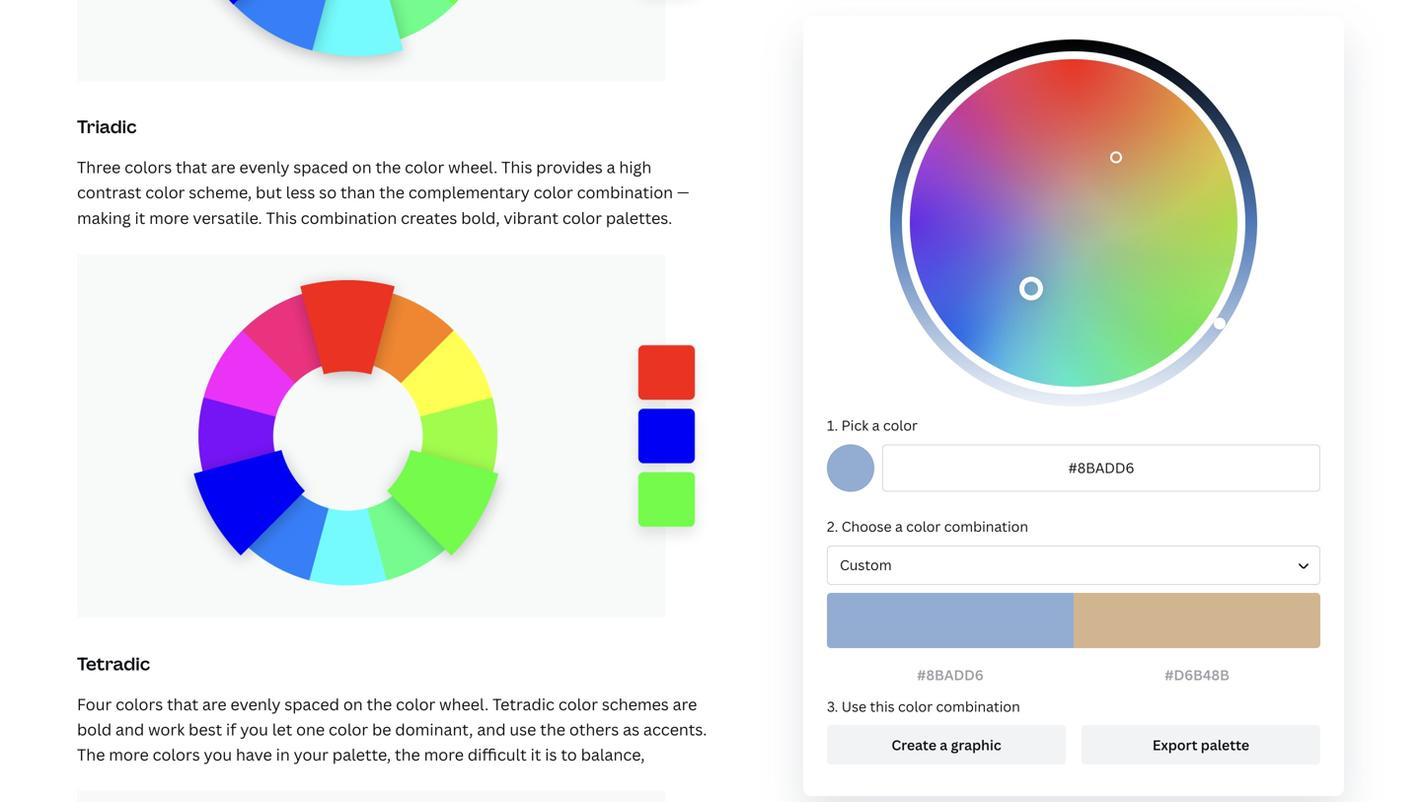 Task type: locate. For each thing, give the bounding box(es) containing it.
pick
[[842, 416, 869, 435]]

tetradic
[[77, 652, 150, 676], [493, 694, 555, 715]]

a right pick
[[872, 416, 880, 435]]

1 vertical spatial that
[[167, 694, 198, 715]]

dominant,
[[395, 719, 473, 740]]

use
[[842, 697, 867, 716]]

on up 'palette,'
[[343, 694, 363, 715]]

spaced up so
[[293, 157, 348, 178]]

you
[[240, 719, 268, 740], [204, 744, 232, 766]]

and up difficult
[[477, 719, 506, 740]]

this
[[502, 157, 533, 178], [266, 207, 297, 228]]

spaced inside the three colors that are evenly spaced on the color wheel. this provides a high contrast color scheme, but less so than the complementary color combination — making it more versatile. this combination creates bold, vibrant color palettes.
[[293, 157, 348, 178]]

0 horizontal spatial it
[[135, 207, 145, 228]]

0 horizontal spatial and
[[116, 719, 144, 740]]

wheel. up complementary at the left top of the page
[[448, 157, 498, 178]]

2 and from the left
[[477, 719, 506, 740]]

and right the bold
[[116, 719, 144, 740]]

combination
[[577, 182, 673, 203], [301, 207, 397, 228], [945, 517, 1029, 536], [936, 697, 1021, 716]]

balance,
[[581, 744, 645, 766]]

that inside four colors that are evenly spaced on the color wheel. tetradic color schemes are bold and work best if you let one color be dominant, and use the others as accents. the more colors you have in your palette, the more difficult it is to balance,
[[167, 694, 198, 715]]

are up scheme,
[[211, 157, 236, 178]]

you down best
[[204, 744, 232, 766]]

0 vertical spatial it
[[135, 207, 145, 228]]

0 horizontal spatial a
[[607, 157, 616, 178]]

1 vertical spatial colors
[[116, 694, 163, 715]]

0 vertical spatial spaced
[[293, 157, 348, 178]]

color
[[405, 157, 445, 178], [145, 182, 185, 203], [534, 182, 573, 203], [563, 207, 602, 228], [883, 416, 918, 435], [907, 517, 941, 536], [396, 694, 436, 715], [559, 694, 598, 715], [898, 697, 933, 716], [329, 719, 368, 740]]

1 vertical spatial this
[[266, 207, 297, 228]]

more down scheme,
[[149, 207, 189, 228]]

on inside the three colors that are evenly spaced on the color wheel. this provides a high contrast color scheme, but less so than the complementary color combination — making it more versatile. this combination creates bold, vibrant color palettes.
[[352, 157, 372, 178]]

the
[[77, 744, 105, 766]]

palettes.
[[606, 207, 673, 228]]

1 vertical spatial on
[[343, 694, 363, 715]]

choose
[[842, 517, 892, 536]]

0 horizontal spatial you
[[204, 744, 232, 766]]

this
[[870, 697, 895, 716]]

versatile.
[[193, 207, 262, 228]]

tetradic inside four colors that are evenly spaced on the color wheel. tetradic color schemes are bold and work best if you let one color be dominant, and use the others as accents. the more colors you have in your palette, the more difficult it is to balance,
[[493, 694, 555, 715]]

a right choose
[[895, 517, 903, 536]]

a for 2.
[[895, 517, 903, 536]]

1 vertical spatial wheel.
[[439, 694, 489, 715]]

0 vertical spatial that
[[176, 157, 207, 178]]

are for triadic
[[211, 157, 236, 178]]

wheel. inside the three colors that are evenly spaced on the color wheel. this provides a high contrast color scheme, but less so than the complementary color combination — making it more versatile. this combination creates bold, vibrant color palettes.
[[448, 157, 498, 178]]

0 vertical spatial wheel.
[[448, 157, 498, 178]]

combination down the 'high'
[[577, 182, 673, 203]]

schemes
[[602, 694, 669, 715]]

are
[[211, 157, 236, 178], [202, 694, 227, 715], [673, 694, 697, 715]]

contrast
[[77, 182, 142, 203]]

color up 'palette,'
[[329, 719, 368, 740]]

1 vertical spatial a
[[872, 416, 880, 435]]

evenly inside four colors that are evenly spaced on the color wheel. tetradic color schemes are bold and work best if you let one color be dominant, and use the others as accents. the more colors you have in your palette, the more difficult it is to balance,
[[231, 694, 281, 715]]

on up than
[[352, 157, 372, 178]]

are up best
[[202, 694, 227, 715]]

color up others
[[559, 694, 598, 715]]

color left scheme,
[[145, 182, 185, 203]]

scheme,
[[189, 182, 252, 203]]

1 horizontal spatial it
[[531, 744, 541, 766]]

the down dominant,
[[395, 744, 420, 766]]

it left the is
[[531, 744, 541, 766]]

color up creates
[[405, 157, 445, 178]]

2 vertical spatial a
[[895, 517, 903, 536]]

are inside the three colors that are evenly spaced on the color wheel. this provides a high contrast color scheme, but less so than the complementary color combination — making it more versatile. this combination creates bold, vibrant color palettes.
[[211, 157, 236, 178]]

2. choose a color combination
[[827, 517, 1029, 536]]

tetradic up use
[[493, 694, 555, 715]]

this up the vibrant
[[502, 157, 533, 178]]

evenly up if
[[231, 694, 281, 715]]

high
[[619, 157, 652, 178]]

that up scheme,
[[176, 157, 207, 178]]

a
[[607, 157, 616, 178], [872, 416, 880, 435], [895, 517, 903, 536]]

2 horizontal spatial a
[[895, 517, 903, 536]]

it inside the three colors that are evenly spaced on the color wheel. this provides a high contrast color scheme, but less so than the complementary color combination — making it more versatile. this combination creates bold, vibrant color palettes.
[[135, 207, 145, 228]]

None text field
[[883, 445, 1321, 492]]

1 horizontal spatial more
[[149, 207, 189, 228]]

so
[[319, 182, 337, 203]]

you right if
[[240, 719, 268, 740]]

spaced
[[293, 157, 348, 178], [285, 694, 340, 715]]

more down dominant,
[[424, 744, 464, 766]]

accents.
[[644, 719, 707, 740]]

let
[[272, 719, 292, 740]]

wheel. for tetradic
[[439, 694, 489, 715]]

one
[[296, 719, 325, 740]]

four
[[77, 694, 112, 715]]

1 horizontal spatial and
[[477, 719, 506, 740]]

1 horizontal spatial tetradic
[[493, 694, 555, 715]]

as
[[623, 719, 640, 740]]

on inside four colors that are evenly spaced on the color wheel. tetradic color schemes are bold and work best if you let one color be dominant, and use the others as accents. the more colors you have in your palette, the more difficult it is to balance,
[[343, 694, 363, 715]]

1 vertical spatial it
[[531, 744, 541, 766]]

spaced inside four colors that are evenly spaced on the color wheel. tetradic color schemes are bold and work best if you let one color be dominant, and use the others as accents. the more colors you have in your palette, the more difficult it is to balance,
[[285, 694, 340, 715]]

combination up custom button
[[945, 517, 1029, 536]]

combination down than
[[301, 207, 397, 228]]

that
[[176, 157, 207, 178], [167, 694, 198, 715]]

spaced up 'one'
[[285, 694, 340, 715]]

less
[[286, 182, 315, 203]]

0 vertical spatial you
[[240, 719, 268, 740]]

that up work
[[167, 694, 198, 715]]

analogous colors image
[[77, 0, 711, 81]]

is
[[545, 744, 557, 766]]

wheel. inside four colors that are evenly spaced on the color wheel. tetradic color schemes are bold and work best if you let one color be dominant, and use the others as accents. the more colors you have in your palette, the more difficult it is to balance,
[[439, 694, 489, 715]]

be
[[372, 719, 391, 740]]

1 horizontal spatial you
[[240, 719, 268, 740]]

four colors that are evenly spaced on the color wheel. tetradic color schemes are bold and work best if you let one color be dominant, and use the others as accents. the more colors you have in your palette, the more difficult it is to balance,
[[77, 694, 707, 766]]

custom
[[840, 556, 892, 575]]

color right pick
[[883, 416, 918, 435]]

on
[[352, 157, 372, 178], [343, 694, 363, 715]]

provides
[[536, 157, 603, 178]]

colors up work
[[116, 694, 163, 715]]

wheel.
[[448, 157, 498, 178], [439, 694, 489, 715]]

colors down work
[[153, 744, 200, 766]]

a inside the three colors that are evenly spaced on the color wheel. this provides a high contrast color scheme, but less so than the complementary color combination — making it more versatile. this combination creates bold, vibrant color palettes.
[[607, 157, 616, 178]]

it
[[135, 207, 145, 228], [531, 744, 541, 766]]

1 horizontal spatial this
[[502, 157, 533, 178]]

—
[[677, 182, 690, 203]]

evenly up but
[[239, 157, 290, 178]]

0 horizontal spatial tetradic
[[77, 652, 150, 676]]

1 vertical spatial you
[[204, 744, 232, 766]]

the up be
[[367, 694, 392, 715]]

evenly inside the three colors that are evenly spaced on the color wheel. this provides a high contrast color scheme, but less so than the complementary color combination — making it more versatile. this combination creates bold, vibrant color palettes.
[[239, 157, 290, 178]]

evenly
[[239, 157, 290, 178], [231, 694, 281, 715]]

that inside the three colors that are evenly spaced on the color wheel. this provides a high contrast color scheme, but less so than the complementary color combination — making it more versatile. this combination creates bold, vibrant color palettes.
[[176, 157, 207, 178]]

1 vertical spatial spaced
[[285, 694, 340, 715]]

more
[[149, 207, 189, 228], [109, 744, 149, 766], [424, 744, 464, 766]]

a left the 'high'
[[607, 157, 616, 178]]

wheel. up dominant,
[[439, 694, 489, 715]]

more right the
[[109, 744, 149, 766]]

colors inside the three colors that are evenly spaced on the color wheel. this provides a high contrast color scheme, but less so than the complementary color combination — making it more versatile. this combination creates bold, vibrant color palettes.
[[124, 157, 172, 178]]

1 vertical spatial tetradic
[[493, 694, 555, 715]]

making
[[77, 207, 131, 228]]

are up accents.
[[673, 694, 697, 715]]

colors up contrast
[[124, 157, 172, 178]]

a for 1.
[[872, 416, 880, 435]]

your
[[294, 744, 329, 766]]

1 vertical spatial evenly
[[231, 694, 281, 715]]

colors for tetradic
[[116, 694, 163, 715]]

0 vertical spatial a
[[607, 157, 616, 178]]

0 vertical spatial colors
[[124, 157, 172, 178]]

0 vertical spatial on
[[352, 157, 372, 178]]

it right making
[[135, 207, 145, 228]]

tetradic up four at the left bottom
[[77, 652, 150, 676]]

slider
[[890, 39, 1258, 407]]

0 vertical spatial tetradic
[[77, 652, 150, 676]]

difficult
[[468, 744, 527, 766]]

0 vertical spatial evenly
[[239, 157, 290, 178]]

and
[[116, 719, 144, 740], [477, 719, 506, 740]]

triadic
[[77, 115, 137, 139]]

1. pick a color
[[827, 416, 918, 435]]

the
[[376, 157, 401, 178], [379, 182, 405, 203], [367, 694, 392, 715], [540, 719, 566, 740], [395, 744, 420, 766]]

that for tetradic
[[167, 694, 198, 715]]

but
[[256, 182, 282, 203]]

this down but
[[266, 207, 297, 228]]

1 horizontal spatial a
[[872, 416, 880, 435]]

evenly for tetradic
[[231, 694, 281, 715]]

the up creates
[[376, 157, 401, 178]]

spaced for tetradic
[[285, 694, 340, 715]]

colors
[[124, 157, 172, 178], [116, 694, 163, 715], [153, 744, 200, 766]]



Task type: describe. For each thing, give the bounding box(es) containing it.
have
[[236, 744, 272, 766]]

color right the vibrant
[[563, 207, 602, 228]]

2 horizontal spatial more
[[424, 744, 464, 766]]

more inside the three colors that are evenly spaced on the color wheel. this provides a high contrast color scheme, but less so than the complementary color combination — making it more versatile. this combination creates bold, vibrant color palettes.
[[149, 207, 189, 228]]

1 and from the left
[[116, 719, 144, 740]]

creates
[[401, 207, 457, 228]]

the right than
[[379, 182, 405, 203]]

color right this
[[898, 697, 933, 716]]

triadic colors image
[[77, 254, 711, 619]]

color up dominant,
[[396, 694, 436, 715]]

best
[[189, 719, 222, 740]]

0 horizontal spatial this
[[266, 207, 297, 228]]

that for triadic
[[176, 157, 207, 178]]

bold,
[[461, 207, 500, 228]]

it inside four colors that are evenly spaced on the color wheel. tetradic color schemes are bold and work best if you let one color be dominant, and use the others as accents. the more colors you have in your palette, the more difficult it is to balance,
[[531, 744, 541, 766]]

others
[[569, 719, 619, 740]]

evenly for triadic
[[239, 157, 290, 178]]

custom button
[[827, 546, 1321, 585]]

use
[[510, 719, 536, 740]]

3. use this color combination
[[827, 697, 1021, 716]]

wheel. for triadic
[[448, 157, 498, 178]]

palette,
[[332, 744, 391, 766]]

complementary
[[409, 182, 530, 203]]

0 horizontal spatial more
[[109, 744, 149, 766]]

tetradic colors image
[[77, 791, 711, 803]]

three colors that are evenly spaced on the color wheel. this provides a high contrast color scheme, but less so than the complementary color combination — making it more versatile. this combination creates bold, vibrant color palettes.
[[77, 157, 690, 228]]

color right choose
[[907, 517, 941, 536]]

2 vertical spatial colors
[[153, 744, 200, 766]]

1.
[[827, 416, 838, 435]]

to
[[561, 744, 577, 766]]

on for triadic
[[352, 157, 372, 178]]

the up the is
[[540, 719, 566, 740]]

colors for triadic
[[124, 157, 172, 178]]

are for tetradic
[[202, 694, 227, 715]]

3.
[[827, 697, 839, 716]]

work
[[148, 719, 185, 740]]

three
[[77, 157, 121, 178]]

bold
[[77, 719, 112, 740]]

2.
[[827, 517, 838, 536]]

combination right this
[[936, 697, 1021, 716]]

vibrant
[[504, 207, 559, 228]]

on for tetradic
[[343, 694, 363, 715]]

than
[[341, 182, 376, 203]]

if
[[226, 719, 236, 740]]

color down provides
[[534, 182, 573, 203]]

in
[[276, 744, 290, 766]]

0 vertical spatial this
[[502, 157, 533, 178]]

spaced for triadic
[[293, 157, 348, 178]]



Task type: vqa. For each thing, say whether or not it's contained in the screenshot.
Three
yes



